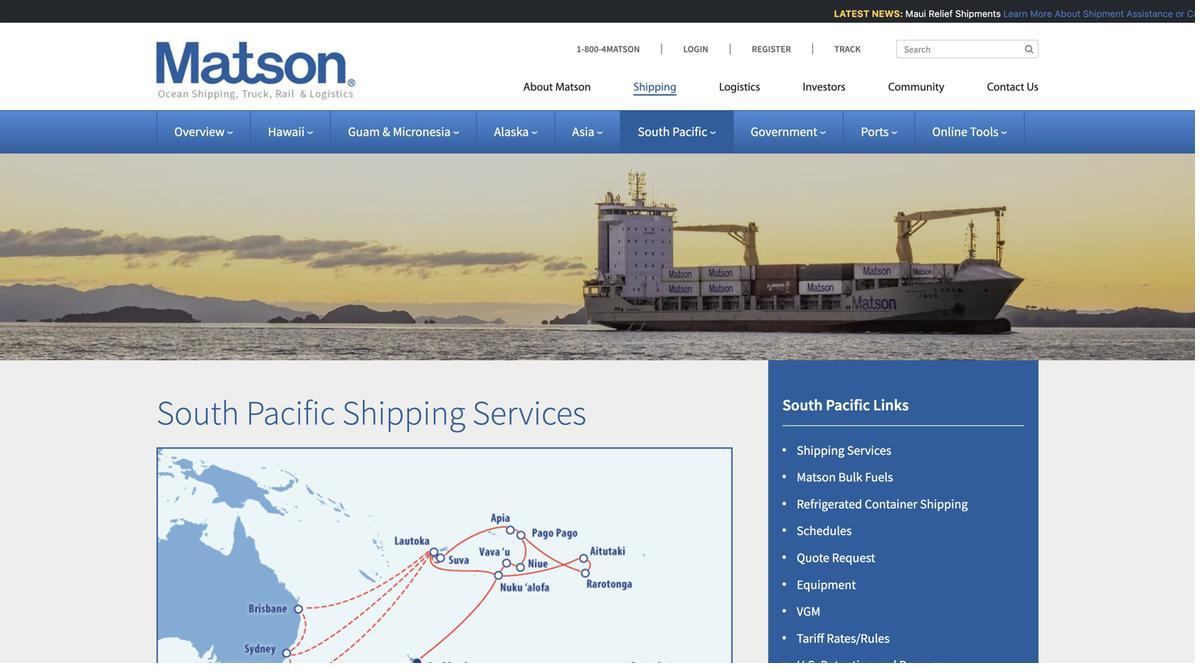 Task type: vqa. For each thing, say whether or not it's contained in the screenshot.
Relief
yes



Task type: locate. For each thing, give the bounding box(es) containing it.
1-800-4matson link
[[577, 43, 661, 55]]

services inside south pacific links section
[[847, 443, 892, 459]]

pacific inside south pacific links section
[[826, 396, 870, 415]]

equipment link
[[797, 577, 856, 593]]

asia link
[[572, 124, 603, 140]]

alaska
[[494, 124, 529, 140]]

shipments
[[952, 8, 997, 19]]

matson bulk fuels
[[797, 470, 893, 486]]

1 horizontal spatial about
[[1051, 8, 1077, 19]]

tariff rates/rules link
[[797, 631, 890, 647]]

investors
[[803, 82, 846, 94]]

tariff rates/rules
[[797, 631, 890, 647]]

1 vertical spatial matson
[[797, 470, 836, 486]]

shipping services link
[[797, 443, 892, 459]]

register link
[[730, 43, 813, 55]]

alaska link
[[494, 124, 537, 140]]

0 horizontal spatial matson
[[556, 82, 591, 94]]

2 horizontal spatial pacific
[[826, 396, 870, 415]]

banner image
[[0, 131, 1195, 361]]

about right more
[[1051, 8, 1077, 19]]

about up alaska link
[[523, 82, 553, 94]]

0 vertical spatial about
[[1051, 8, 1077, 19]]

1 horizontal spatial south
[[638, 124, 670, 140]]

bulk
[[839, 470, 863, 486]]

online tools link
[[932, 124, 1007, 140]]

800-
[[585, 43, 602, 55]]

0 horizontal spatial south
[[157, 392, 239, 434]]

south pacific links
[[783, 396, 909, 415]]

tools
[[970, 124, 999, 140]]

1 vertical spatial about
[[523, 82, 553, 94]]

news:
[[868, 8, 900, 19]]

shipping inside top menu navigation
[[634, 82, 677, 94]]

matson down 1-
[[556, 82, 591, 94]]

0 vertical spatial matson
[[556, 82, 591, 94]]

about matson
[[523, 82, 591, 94]]

contact us link
[[966, 75, 1039, 104]]

government link
[[751, 124, 826, 140]]

south inside south pacific links section
[[783, 396, 823, 415]]

shipping
[[634, 82, 677, 94], [342, 392, 466, 434], [797, 443, 845, 459], [920, 497, 968, 513]]

matson inside about matson link
[[556, 82, 591, 94]]

0 horizontal spatial services
[[472, 392, 587, 434]]

pacific
[[673, 124, 707, 140], [246, 392, 335, 434], [826, 396, 870, 415]]

matson
[[556, 82, 591, 94], [797, 470, 836, 486]]

None search field
[[897, 40, 1039, 58]]

logistics link
[[698, 75, 782, 104]]

south
[[638, 124, 670, 140], [157, 392, 239, 434], [783, 396, 823, 415]]

us
[[1027, 82, 1039, 94]]

services
[[472, 392, 587, 434], [847, 443, 892, 459]]

1 horizontal spatial pacific
[[673, 124, 707, 140]]

shipping link
[[612, 75, 698, 104]]

1 horizontal spatial matson
[[797, 470, 836, 486]]

micronesia
[[393, 124, 451, 140]]

learn
[[1000, 8, 1024, 19]]

contact
[[987, 82, 1025, 94]]

1 horizontal spatial services
[[847, 443, 892, 459]]

government
[[751, 124, 818, 140]]

0 horizontal spatial pacific
[[246, 392, 335, 434]]

pacific for south pacific
[[673, 124, 707, 140]]

fuels
[[865, 470, 893, 486]]

2 horizontal spatial south
[[783, 396, 823, 415]]

track
[[835, 43, 861, 55]]

south for south pacific shipping services
[[157, 392, 239, 434]]

about matson link
[[523, 75, 612, 104]]

asia
[[572, 124, 595, 140]]

0 horizontal spatial about
[[523, 82, 553, 94]]

guam
[[348, 124, 380, 140]]

south for south pacific links
[[783, 396, 823, 415]]

south pacific image
[[502, 526, 662, 664], [515, 531, 675, 664], [426, 547, 586, 664], [578, 553, 738, 664], [437, 555, 597, 664], [501, 558, 661, 664], [516, 564, 676, 664], [581, 569, 741, 664], [495, 571, 655, 664], [292, 603, 453, 664], [281, 649, 441, 664], [412, 657, 572, 664]]

contact us
[[987, 82, 1039, 94]]

1 vertical spatial services
[[847, 443, 892, 459]]

matson bulk fuels link
[[797, 470, 893, 486]]

community link
[[867, 75, 966, 104]]

links
[[873, 396, 909, 415]]

south pacific links section
[[751, 361, 1057, 664]]

south pacific shipping services
[[157, 392, 587, 434]]

hawaii link
[[268, 124, 313, 140]]

container
[[865, 497, 918, 513]]

1-800-4matson
[[577, 43, 640, 55]]

about
[[1051, 8, 1077, 19], [523, 82, 553, 94]]

shipment
[[1080, 8, 1120, 19]]

ports link
[[861, 124, 898, 140]]

matson up refrigerated
[[797, 470, 836, 486]]

request
[[832, 550, 876, 566]]

overview
[[174, 124, 225, 140]]

about inside top menu navigation
[[523, 82, 553, 94]]



Task type: describe. For each thing, give the bounding box(es) containing it.
co
[[1184, 8, 1195, 19]]

latest
[[830, 8, 866, 19]]

login link
[[661, 43, 730, 55]]

rates/rules
[[827, 631, 890, 647]]

or
[[1172, 8, 1181, 19]]

south for south pacific
[[638, 124, 670, 140]]

matson inside south pacific links section
[[797, 470, 836, 486]]

vgm link
[[797, 604, 821, 620]]

ports
[[861, 124, 889, 140]]

quote
[[797, 550, 830, 566]]

&
[[383, 124, 390, 140]]

south pacific
[[638, 124, 707, 140]]

equipment
[[797, 577, 856, 593]]

sf image
[[157, 448, 733, 664]]

1-
[[577, 43, 585, 55]]

0 vertical spatial services
[[472, 392, 587, 434]]

relief
[[925, 8, 949, 19]]

search image
[[1025, 44, 1034, 54]]

maui
[[902, 8, 923, 19]]

overview link
[[174, 124, 233, 140]]

vgm
[[797, 604, 821, 620]]

assistance
[[1123, 8, 1170, 19]]

track link
[[813, 43, 861, 55]]

learn more about shipment assistance or co link
[[1000, 8, 1195, 19]]

4matson
[[602, 43, 640, 55]]

pacific for south pacific links
[[826, 396, 870, 415]]

refrigerated container shipping link
[[797, 497, 968, 513]]

Search search field
[[897, 40, 1039, 58]]

latest news: maui relief shipments learn more about shipment assistance or co
[[830, 8, 1195, 19]]

login
[[683, 43, 709, 55]]

blue matson logo with ocean, shipping, truck, rail and logistics written beneath it. image
[[157, 42, 356, 100]]

schedules
[[797, 523, 852, 539]]

investors link
[[782, 75, 867, 104]]

schedules link
[[797, 523, 852, 539]]

register
[[752, 43, 791, 55]]

refrigerated
[[797, 497, 862, 513]]

guam & micronesia link
[[348, 124, 459, 140]]

logistics
[[719, 82, 760, 94]]

online tools
[[932, 124, 999, 140]]

shipping services
[[797, 443, 892, 459]]

quote request
[[797, 550, 876, 566]]

refrigerated container shipping
[[797, 497, 968, 513]]

hawaii
[[268, 124, 305, 140]]

community
[[888, 82, 945, 94]]

south pacific link
[[638, 124, 716, 140]]

quote request link
[[797, 550, 876, 566]]

more
[[1027, 8, 1049, 19]]

pacific for south pacific shipping services
[[246, 392, 335, 434]]

top menu navigation
[[523, 75, 1039, 104]]

online
[[932, 124, 968, 140]]

guam & micronesia
[[348, 124, 451, 140]]

tariff
[[797, 631, 824, 647]]



